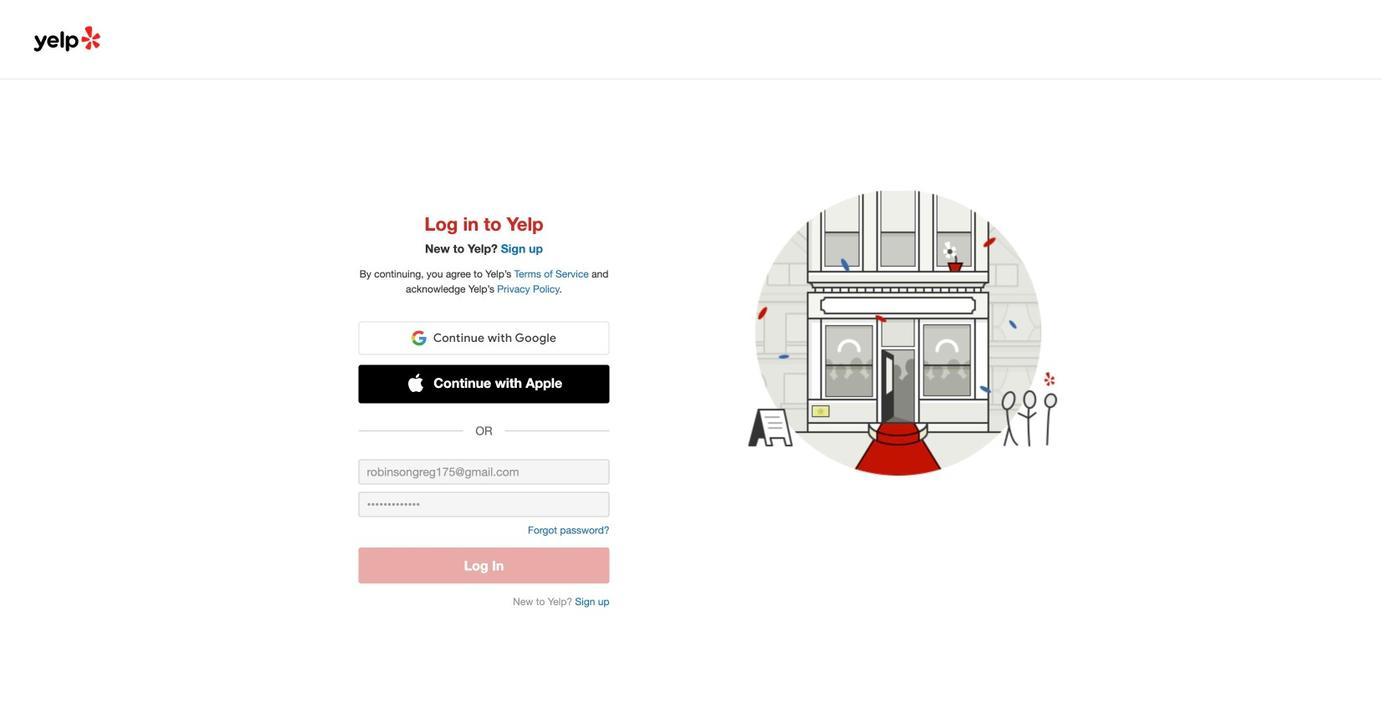 Task type: describe. For each thing, give the bounding box(es) containing it.
Email email field
[[358, 460, 609, 485]]

Password password field
[[358, 493, 609, 518]]



Task type: vqa. For each thing, say whether or not it's contained in the screenshot.
Goode Plumbing link
no



